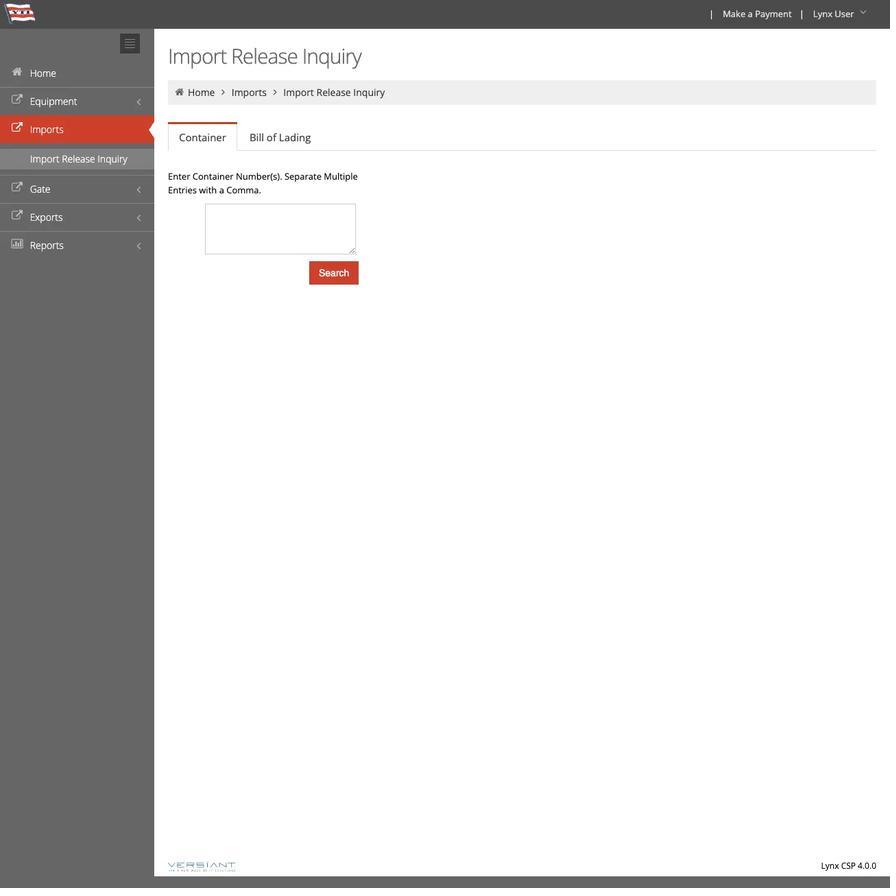 Task type: locate. For each thing, give the bounding box(es) containing it.
2 horizontal spatial import
[[284, 86, 314, 99]]

release
[[231, 42, 298, 70], [317, 86, 351, 99], [62, 152, 95, 165]]

1 horizontal spatial imports link
[[232, 86, 267, 99]]

import
[[168, 42, 227, 70], [284, 86, 314, 99], [30, 152, 59, 165]]

0 vertical spatial imports
[[232, 86, 267, 99]]

3 external link image from the top
[[10, 211, 24, 221]]

bill
[[250, 130, 264, 144]]

|
[[709, 8, 714, 20], [800, 8, 805, 20]]

| left make
[[709, 8, 714, 20]]

lynx
[[814, 8, 833, 20], [822, 860, 839, 872]]

1 vertical spatial external link image
[[10, 123, 24, 133]]

external link image
[[10, 95, 24, 105], [10, 123, 24, 133], [10, 211, 24, 221]]

imports link down equipment
[[0, 115, 154, 143]]

home link
[[0, 59, 154, 87], [188, 86, 215, 99]]

1 horizontal spatial imports
[[232, 86, 267, 99]]

a inside enter container number(s).  separate multiple entries with a comma.
[[219, 184, 224, 196]]

reports
[[30, 239, 64, 252]]

home image up container link
[[174, 87, 186, 97]]

reports link
[[0, 231, 154, 259]]

0 horizontal spatial imports
[[30, 123, 64, 136]]

1 vertical spatial inquiry
[[354, 86, 385, 99]]

1 vertical spatial container
[[193, 170, 234, 183]]

2 vertical spatial inquiry
[[98, 152, 127, 165]]

0 horizontal spatial home
[[30, 67, 56, 80]]

None text field
[[205, 204, 356, 255]]

1 vertical spatial import release inquiry link
[[0, 149, 154, 169]]

home link up container link
[[188, 86, 215, 99]]

2 angle right image from the left
[[269, 87, 281, 97]]

0 horizontal spatial imports link
[[0, 115, 154, 143]]

home image
[[10, 67, 24, 77], [174, 87, 186, 97]]

0 horizontal spatial import release inquiry link
[[0, 149, 154, 169]]

| right payment
[[800, 8, 805, 20]]

home up equipment
[[30, 67, 56, 80]]

container inside enter container number(s).  separate multiple entries with a comma.
[[193, 170, 234, 183]]

equipment
[[30, 95, 77, 108]]

external link image left equipment
[[10, 95, 24, 105]]

2 horizontal spatial release
[[317, 86, 351, 99]]

1 horizontal spatial |
[[800, 8, 805, 20]]

0 vertical spatial external link image
[[10, 95, 24, 105]]

lynx user link
[[807, 0, 875, 29]]

external link image inside exports link
[[10, 211, 24, 221]]

2 vertical spatial release
[[62, 152, 95, 165]]

lynx left user
[[814, 8, 833, 20]]

home
[[30, 67, 56, 80], [188, 86, 215, 99]]

bill of lading
[[250, 130, 311, 144]]

home image up equipment link
[[10, 67, 24, 77]]

external link image inside equipment link
[[10, 95, 24, 105]]

container
[[179, 130, 226, 144], [193, 170, 234, 183]]

external link image for exports
[[10, 211, 24, 221]]

lynx user
[[814, 8, 855, 20]]

1 external link image from the top
[[10, 95, 24, 105]]

2 vertical spatial import
[[30, 152, 59, 165]]

angle down image
[[857, 8, 871, 17]]

imports link
[[232, 86, 267, 99], [0, 115, 154, 143]]

import release inquiry link up gate link
[[0, 149, 154, 169]]

0 vertical spatial release
[[231, 42, 298, 70]]

comma.
[[227, 184, 261, 196]]

import release inquiry for the topmost "import release inquiry" link
[[284, 86, 385, 99]]

home link up equipment
[[0, 59, 154, 87]]

1 horizontal spatial home link
[[188, 86, 215, 99]]

0 vertical spatial import
[[168, 42, 227, 70]]

2 vertical spatial import release inquiry
[[30, 152, 127, 165]]

imports link up bill
[[232, 86, 267, 99]]

lynx left csp
[[822, 860, 839, 872]]

container up with
[[193, 170, 234, 183]]

import release inquiry link
[[284, 86, 385, 99], [0, 149, 154, 169]]

entries
[[168, 184, 197, 196]]

0 vertical spatial lynx
[[814, 8, 833, 20]]

import release inquiry link up lading
[[284, 86, 385, 99]]

2 vertical spatial external link image
[[10, 211, 24, 221]]

0 vertical spatial home image
[[10, 67, 24, 77]]

2 external link image from the top
[[10, 123, 24, 133]]

1 vertical spatial imports
[[30, 123, 64, 136]]

1 horizontal spatial import
[[168, 42, 227, 70]]

angle right image
[[217, 87, 229, 97], [269, 87, 281, 97]]

1 vertical spatial release
[[317, 86, 351, 99]]

a right make
[[748, 8, 753, 20]]

1 horizontal spatial a
[[748, 8, 753, 20]]

1 vertical spatial lynx
[[822, 860, 839, 872]]

1 vertical spatial a
[[219, 184, 224, 196]]

0 vertical spatial container
[[179, 130, 226, 144]]

0 vertical spatial imports link
[[232, 86, 267, 99]]

imports down equipment
[[30, 123, 64, 136]]

0 horizontal spatial |
[[709, 8, 714, 20]]

0 horizontal spatial release
[[62, 152, 95, 165]]

container link
[[168, 124, 237, 151]]

make a payment
[[723, 8, 792, 20]]

0 horizontal spatial a
[[219, 184, 224, 196]]

home up container link
[[188, 86, 215, 99]]

a
[[748, 8, 753, 20], [219, 184, 224, 196]]

0 horizontal spatial home image
[[10, 67, 24, 77]]

external link image for imports
[[10, 123, 24, 133]]

0 horizontal spatial import
[[30, 152, 59, 165]]

1 angle right image from the left
[[217, 87, 229, 97]]

1 horizontal spatial import release inquiry link
[[284, 86, 385, 99]]

external link image up external link image
[[10, 123, 24, 133]]

make a payment link
[[717, 0, 797, 29]]

import release inquiry
[[168, 42, 361, 70], [284, 86, 385, 99], [30, 152, 127, 165]]

1 horizontal spatial home image
[[174, 87, 186, 97]]

0 horizontal spatial angle right image
[[217, 87, 229, 97]]

0 vertical spatial import release inquiry
[[168, 42, 361, 70]]

inquiry
[[302, 42, 361, 70], [354, 86, 385, 99], [98, 152, 127, 165]]

1 vertical spatial home
[[188, 86, 215, 99]]

1 vertical spatial import release inquiry
[[284, 86, 385, 99]]

import release inquiry for the bottommost "import release inquiry" link
[[30, 152, 127, 165]]

external link image up bar chart image
[[10, 211, 24, 221]]

1 vertical spatial imports link
[[0, 115, 154, 143]]

a right with
[[219, 184, 224, 196]]

release for the bottommost "import release inquiry" link
[[62, 152, 95, 165]]

imports
[[232, 86, 267, 99], [30, 123, 64, 136]]

angle right image up of
[[269, 87, 281, 97]]

0 vertical spatial home
[[30, 67, 56, 80]]

1 horizontal spatial angle right image
[[269, 87, 281, 97]]

imports up bill
[[232, 86, 267, 99]]

angle right image up container link
[[217, 87, 229, 97]]

container up the "enter"
[[179, 130, 226, 144]]

with
[[199, 184, 217, 196]]



Task type: describe. For each thing, give the bounding box(es) containing it.
enter container number(s).  separate multiple entries with a comma.
[[168, 170, 358, 196]]

exports
[[30, 211, 63, 224]]

csp
[[842, 860, 856, 872]]

bill of lading link
[[239, 123, 322, 151]]

lading
[[279, 130, 311, 144]]

external link image
[[10, 183, 24, 193]]

lynx for lynx user
[[814, 8, 833, 20]]

lynx csp 4.0.0
[[822, 860, 877, 872]]

payment
[[756, 8, 792, 20]]

1 vertical spatial home image
[[174, 87, 186, 97]]

versiant image
[[168, 862, 235, 872]]

1 horizontal spatial home
[[188, 86, 215, 99]]

number(s).
[[236, 170, 282, 183]]

external link image for equipment
[[10, 95, 24, 105]]

lynx for lynx csp 4.0.0
[[822, 860, 839, 872]]

1 vertical spatial import
[[284, 86, 314, 99]]

search button
[[309, 261, 359, 285]]

1 | from the left
[[709, 8, 714, 20]]

equipment link
[[0, 87, 154, 115]]

release for the topmost "import release inquiry" link
[[317, 86, 351, 99]]

0 vertical spatial inquiry
[[302, 42, 361, 70]]

0 vertical spatial import release inquiry link
[[284, 86, 385, 99]]

multiple
[[324, 170, 358, 183]]

separate
[[285, 170, 322, 183]]

1 horizontal spatial release
[[231, 42, 298, 70]]

user
[[835, 8, 855, 20]]

0 vertical spatial a
[[748, 8, 753, 20]]

bar chart image
[[10, 239, 24, 249]]

exports link
[[0, 203, 154, 231]]

of
[[267, 130, 276, 144]]

gate
[[30, 183, 50, 196]]

0 horizontal spatial home link
[[0, 59, 154, 87]]

search
[[319, 268, 349, 279]]

enter
[[168, 170, 190, 183]]

4.0.0
[[858, 860, 877, 872]]

gate link
[[0, 175, 154, 203]]

2 | from the left
[[800, 8, 805, 20]]

make
[[723, 8, 746, 20]]



Task type: vqa. For each thing, say whether or not it's contained in the screenshot.
www.emodal.com link
no



